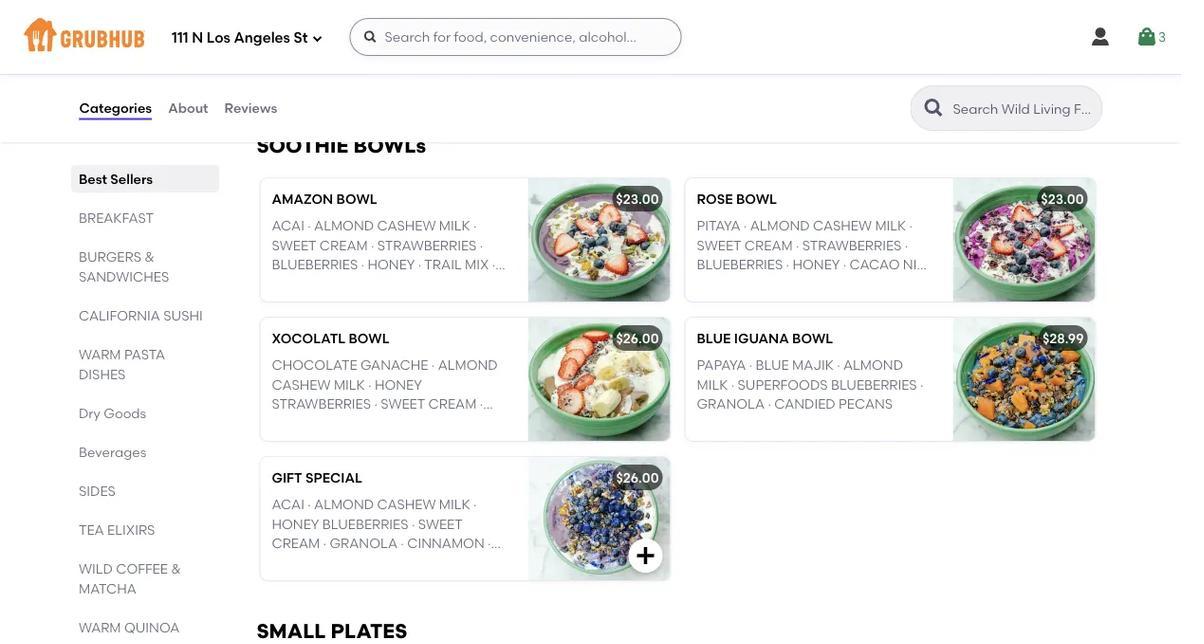 Task type: vqa. For each thing, say whether or not it's contained in the screenshot.
the right &
yes



Task type: describe. For each thing, give the bounding box(es) containing it.
tea elixirs tab
[[78, 520, 211, 540]]

chia
[[703, 276, 737, 292]]

candied
[[774, 396, 836, 412]]

seeds for chia
[[740, 276, 781, 292]]

burgers
[[78, 249, 141, 265]]

strawberries for cacao
[[802, 237, 902, 253]]

st
[[294, 30, 308, 47]]

cashew for rose bowl
[[813, 218, 872, 234]]

cashew for amazon bowl
[[377, 218, 436, 234]]

papaya
[[697, 357, 746, 373]]

coco inside acai · almond cashew milk · sweet cream · strawberries · blueberries · honey · trail mix · pumpkin seeds · coco shreds
[[387, 276, 430, 292]]

reviews button
[[223, 74, 278, 142]]

pecans
[[839, 396, 893, 412]]

blue inside acai · almond cashew milk · honey blueberries · sweet cream  · granola · cinnamon · blue majick
[[272, 555, 305, 571]]

almond for rose bowl
[[750, 218, 810, 234]]

& inside burgers & sandwiches
[[144, 249, 154, 265]]

gift special
[[272, 470, 362, 486]]

papaya · blue majik · almond milk · superfoods blueberries · granola · candied pecans
[[697, 357, 924, 412]]

warm for warm quinoa bowls
[[78, 620, 121, 636]]

cream inside chocolate ganache · almond cashew milk · honey strawberries · sweet cream · bananas
[[428, 396, 477, 412]]

milk for pitaya · almond cashew milk · sweet cream · strawberries · blueberries · honey · cacao nibs · chia seeds · rose water · coco shreds
[[875, 218, 906, 234]]

xocolatl
[[272, 331, 345, 347]]

acai for acai · almond cashew milk · sweet cream · strawberries · blueberries · honey · trail mix · pumpkin seeds · coco shreds
[[272, 218, 304, 234]]

breakfast tab
[[78, 208, 211, 228]]

warm for warm pasta dishes
[[78, 346, 121, 362]]

chocolate ganache · almond cashew milk · honey strawberries · sweet cream · bananas
[[272, 357, 498, 431]]

beverages
[[78, 444, 146, 460]]

$26.00 for chocolate ganache · almond cashew milk · honey strawberries · sweet cream · bananas
[[616, 331, 659, 347]]

cinnamon
[[407, 535, 485, 551]]

california sushi
[[78, 307, 202, 324]]

tea
[[78, 522, 104, 538]]

sandwiches
[[78, 268, 169, 285]]

shreds inside acai · almond cashew milk · sweet cream · strawberries · blueberries · honey · trail mix · pumpkin seeds · coco shreds
[[434, 276, 486, 292]]

sides
[[78, 483, 115, 499]]

sweet inside acai · almond cashew milk · honey blueberries · sweet cream  · granola · cinnamon · blue majick
[[418, 516, 463, 532]]

california
[[78, 307, 160, 324]]

main navigation navigation
[[0, 0, 1181, 74]]

best sellers
[[78, 171, 152, 187]]

cashew for gift special
[[377, 497, 436, 513]]

honey inside pitaya · almond cashew milk · sweet cream · strawberries · blueberries · honey · cacao nibs · chia seeds · rose water · coco shreds
[[793, 256, 840, 273]]

cream inside acai · almond cashew milk · honey blueberries · sweet cream  · granola · cinnamon · blue majick
[[272, 535, 320, 551]]

blueberries inside pitaya · almond cashew milk · sweet cream · strawberries · blueberries · honey · cacao nibs · chia seeds · rose water · coco shreds
[[697, 256, 783, 273]]

chocolate
[[272, 357, 357, 373]]

almond inside papaya · blue majik · almond milk · superfoods blueberries · granola · candied pecans
[[843, 357, 903, 373]]

majick
[[308, 555, 361, 571]]

sellers
[[110, 171, 152, 187]]

bowl for xocolatl bowl
[[349, 331, 390, 347]]

elixirs
[[107, 522, 155, 538]]

best
[[78, 171, 107, 187]]

111
[[172, 30, 188, 47]]

amazon bowl
[[272, 191, 377, 207]]

$26.00 for acai · almond cashew milk · honey blueberries · sweet cream  · granola · cinnamon · blue majick
[[616, 470, 659, 486]]

3 button
[[1136, 20, 1166, 54]]

cacao
[[850, 256, 900, 273]]

crystal bowl image
[[528, 0, 670, 95]]

gift
[[272, 470, 302, 486]]

blueberries inside acai · almond cashew milk · sweet cream · strawberries · blueberries · honey · trail mix · pumpkin seeds · coco shreds
[[272, 256, 358, 273]]

granola inside papaya · blue majik · almond milk · superfoods blueberries · granola · candied pecans
[[697, 396, 765, 412]]

warm quinoa bowls
[[78, 620, 179, 640]]

wild coffee & matcha
[[78, 561, 181, 597]]

dishes
[[78, 366, 125, 382]]

coco inside pitaya · almond cashew milk · sweet cream · strawberries · blueberries · honey · cacao nibs · chia seeds · rose water · coco shreds
[[885, 276, 928, 292]]

best sellers tab
[[78, 169, 211, 189]]

amazon bowl image
[[528, 178, 670, 302]]

sides tab
[[78, 481, 211, 501]]

cashew inside chocolate ganache · almond cashew milk · honey strawberries · sweet cream · bananas
[[272, 377, 331, 393]]

soothie bowls
[[257, 134, 426, 158]]

milk for acai · almond cashew milk · sweet cream · strawberries · blueberries · honey · trail mix · pumpkin seeds · coco shreds
[[439, 218, 470, 234]]

breakfast
[[78, 210, 153, 226]]

granola inside acai · almond cashew milk · honey blueberries · sweet cream  · granola · cinnamon · blue majick
[[330, 535, 398, 551]]

categories button
[[78, 74, 153, 142]]

acai for acai · almond cashew milk · honey blueberries · sweet cream  · granola · cinnamon · blue majick
[[272, 497, 304, 513]]

burgers & sandwiches tab
[[78, 247, 211, 287]]

nibs
[[903, 256, 933, 273]]

bowl for rose bowl
[[736, 191, 777, 207]]

svg image inside 3 button
[[1136, 26, 1158, 48]]

burgers & sandwiches
[[78, 249, 169, 285]]

strawberries for trail
[[377, 237, 477, 253]]

milk inside papaya · blue majik · almond milk · superfoods blueberries · granola · candied pecans
[[697, 377, 728, 393]]

sweet inside pitaya · almond cashew milk · sweet cream · strawberries · blueberries · honey · cacao nibs · chia seeds · rose water · coco shreds
[[697, 237, 741, 253]]

tea elixirs
[[78, 522, 155, 538]]

honey inside acai · almond cashew milk · honey blueberries · sweet cream  · granola · cinnamon · blue majick
[[272, 516, 319, 532]]

Search for food, convenience, alcohol... search field
[[350, 18, 682, 56]]

majik
[[792, 357, 834, 373]]

water
[[830, 276, 875, 292]]

dry goods tab
[[78, 403, 211, 423]]

acai · almond cashew milk · honey blueberries · sweet cream  · granola · cinnamon · blue majick
[[272, 497, 491, 571]]

almond for gift special
[[314, 497, 374, 513]]

honey inside chocolate ganache · almond cashew milk · honey strawberries · sweet cream · bananas
[[375, 377, 422, 393]]

milk inside chocolate ganache · almond cashew milk · honey strawberries · sweet cream · bananas
[[334, 377, 365, 393]]

quinoa
[[124, 620, 179, 636]]



Task type: locate. For each thing, give the bounding box(es) containing it.
milk up 'cacao'
[[875, 218, 906, 234]]

0 horizontal spatial svg image
[[312, 33, 323, 44]]

milk down the 'papaya'
[[697, 377, 728, 393]]

matcha
[[78, 581, 136, 597]]

about button
[[167, 74, 209, 142]]

0 vertical spatial &
[[144, 249, 154, 265]]

1 horizontal spatial svg image
[[1136, 26, 1158, 48]]

sweet
[[272, 237, 316, 253], [697, 237, 741, 253], [381, 396, 425, 412], [418, 516, 463, 532]]

2 vertical spatial blue
[[272, 555, 305, 571]]

$23.00
[[616, 191, 659, 207], [1041, 191, 1084, 207]]

almond for amazon bowl
[[314, 218, 374, 234]]

blueberries up pecans
[[831, 377, 917, 393]]

rose bowl image
[[953, 178, 1095, 302]]

los
[[207, 30, 230, 47]]

1 vertical spatial shreds
[[697, 295, 749, 311]]

$26.00
[[616, 331, 659, 347], [616, 470, 659, 486]]

seeds inside acai · almond cashew milk · sweet cream · strawberries · blueberries · honey · trail mix · pumpkin seeds · coco shreds
[[336, 276, 377, 292]]

1 vertical spatial rose
[[791, 276, 827, 292]]

almond right ganache
[[438, 357, 498, 373]]

1 vertical spatial granola
[[330, 535, 398, 551]]

blueberries up chia
[[697, 256, 783, 273]]

3
[[1158, 29, 1166, 45]]

strawberries inside acai · almond cashew milk · sweet cream · strawberries · blueberries · honey · trail mix · pumpkin seeds · coco shreds
[[377, 237, 477, 253]]

sweet up cinnamon
[[418, 516, 463, 532]]

1 vertical spatial $26.00
[[616, 470, 659, 486]]

pumpkin
[[272, 276, 333, 292]]

0 horizontal spatial &
[[144, 249, 154, 265]]

shreds down chia
[[697, 295, 749, 311]]

bananas
[[272, 415, 337, 431]]

sushi
[[163, 307, 202, 324]]

strawberries inside chocolate ganache · almond cashew milk · honey strawberries · sweet cream · bananas
[[272, 396, 371, 412]]

pitaya · almond cashew milk · sweet cream · strawberries · blueberries · honey · cacao nibs · chia seeds · rose water · coco shreds
[[697, 218, 933, 311]]

strawberries up trail
[[377, 237, 477, 253]]

almond inside acai · almond cashew milk · honey blueberries · sweet cream  · granola · cinnamon · blue majick
[[314, 497, 374, 513]]

goods
[[103, 405, 146, 421]]

shreds inside pitaya · almond cashew milk · sweet cream · strawberries · blueberries · honey · cacao nibs · chia seeds · rose water · coco shreds
[[697, 295, 749, 311]]

svg image
[[1136, 26, 1158, 48], [312, 33, 323, 44]]

granola down the 'papaya'
[[697, 396, 765, 412]]

milk up cinnamon
[[439, 497, 470, 513]]

blue up the 'papaya'
[[697, 331, 731, 347]]

warm inside warm pasta dishes
[[78, 346, 121, 362]]

1 seeds from the left
[[336, 276, 377, 292]]

cashew
[[377, 218, 436, 234], [813, 218, 872, 234], [272, 377, 331, 393], [377, 497, 436, 513]]

about
[[168, 100, 208, 116]]

milk for acai · almond cashew milk · honey blueberries · sweet cream  · granola · cinnamon · blue majick
[[439, 497, 470, 513]]

1 horizontal spatial blue
[[697, 331, 731, 347]]

warm pasta dishes tab
[[78, 344, 211, 384]]

xocolatl bowl
[[272, 331, 390, 347]]

cashew inside pitaya · almond cashew milk · sweet cream · strawberries · blueberries · honey · cacao nibs · chia seeds · rose water · coco shreds
[[813, 218, 872, 234]]

seeds for pumpkin
[[336, 276, 377, 292]]

0 horizontal spatial strawberries
[[272, 396, 371, 412]]

gift special image
[[528, 457, 670, 581]]

bowl up ganache
[[349, 331, 390, 347]]

1 $26.00 from the top
[[616, 331, 659, 347]]

seeds
[[336, 276, 377, 292], [740, 276, 781, 292]]

blueberries inside papaya · blue majik · almond milk · superfoods blueberries · granola · candied pecans
[[831, 377, 917, 393]]

reviews
[[224, 100, 277, 116]]

bowl for amazon bowl
[[336, 191, 377, 207]]

svg image
[[1089, 26, 1112, 48], [363, 29, 378, 45], [634, 59, 657, 81], [634, 544, 657, 567]]

sweet down pitaya
[[697, 237, 741, 253]]

cashew inside acai · almond cashew milk · sweet cream · strawberries · blueberries · honey · trail mix · pumpkin seeds · coco shreds
[[377, 218, 436, 234]]

bowl up majik
[[792, 331, 833, 347]]

strawberries up bananas
[[272, 396, 371, 412]]

blue inside papaya · blue majik · almond milk · superfoods blueberries · granola · candied pecans
[[756, 357, 789, 373]]

milk down the chocolate
[[334, 377, 365, 393]]

blue
[[697, 331, 731, 347], [756, 357, 789, 373], [272, 555, 305, 571]]

sweet inside chocolate ganache · almond cashew milk · honey strawberries · sweet cream · bananas
[[381, 396, 425, 412]]

&
[[144, 249, 154, 265], [171, 561, 181, 577]]

sweet up 'pumpkin'
[[272, 237, 316, 253]]

pasta
[[124, 346, 165, 362]]

0 horizontal spatial blue
[[272, 555, 305, 571]]

almond down special
[[314, 497, 374, 513]]

2 $23.00 from the left
[[1041, 191, 1084, 207]]

dry goods
[[78, 405, 146, 421]]

strawberries inside pitaya · almond cashew milk · sweet cream · strawberries · blueberries · honey · cacao nibs · chia seeds · rose water · coco shreds
[[802, 237, 902, 253]]

cashew up trail
[[377, 218, 436, 234]]

acai
[[272, 218, 304, 234], [272, 497, 304, 513]]

bowl
[[336, 191, 377, 207], [736, 191, 777, 207], [349, 331, 390, 347], [792, 331, 833, 347]]

blue up superfoods
[[756, 357, 789, 373]]

$28.99
[[1043, 331, 1084, 347]]

honey up "water"
[[793, 256, 840, 273]]

0 vertical spatial blue
[[697, 331, 731, 347]]

california sushi tab
[[78, 306, 211, 325]]

111 n los angeles st
[[172, 30, 308, 47]]

2 seeds from the left
[[740, 276, 781, 292]]

angeles
[[234, 30, 290, 47]]

1 horizontal spatial strawberries
[[377, 237, 477, 253]]

coffee
[[116, 561, 167, 577]]

2 acai from the top
[[272, 497, 304, 513]]

1 horizontal spatial seeds
[[740, 276, 781, 292]]

rose bowl
[[697, 191, 777, 207]]

acai down the gift
[[272, 497, 304, 513]]

1 horizontal spatial &
[[171, 561, 181, 577]]

honey left trail
[[368, 256, 415, 273]]

warm inside warm quinoa bowls
[[78, 620, 121, 636]]

1 $23.00 from the left
[[616, 191, 659, 207]]

coco down trail
[[387, 276, 430, 292]]

superfoods
[[738, 377, 828, 393]]

1 horizontal spatial granola
[[697, 396, 765, 412]]

warm pasta dishes
[[78, 346, 165, 382]]

2 warm from the top
[[78, 620, 121, 636]]

1 vertical spatial acai
[[272, 497, 304, 513]]

0 horizontal spatial granola
[[330, 535, 398, 551]]

sweet down ganache
[[381, 396, 425, 412]]

milk inside acai · almond cashew milk · honey blueberries · sweet cream  · granola · cinnamon · blue majick
[[439, 497, 470, 513]]

0 horizontal spatial coco
[[387, 276, 430, 292]]

Search Wild Living Foods search field
[[951, 100, 1096, 118]]

honey inside acai · almond cashew milk · sweet cream · strawberries · blueberries · honey · trail mix · pumpkin seeds · coco shreds
[[368, 256, 415, 273]]

almond
[[314, 218, 374, 234], [750, 218, 810, 234], [438, 357, 498, 373], [843, 357, 903, 373], [314, 497, 374, 513]]

almond inside pitaya · almond cashew milk · sweet cream · strawberries · blueberries · honey · cacao nibs · chia seeds · rose water · coco shreds
[[750, 218, 810, 234]]

honey down ganache
[[375, 377, 422, 393]]

almond inside acai · almond cashew milk · sweet cream · strawberries · blueberries · honey · trail mix · pumpkin seeds · coco shreds
[[314, 218, 374, 234]]

rose up pitaya
[[697, 191, 733, 207]]

sweet inside acai · almond cashew milk · sweet cream · strawberries · blueberries · honey · trail mix · pumpkin seeds · coco shreds
[[272, 237, 316, 253]]

& inside wild coffee & matcha
[[171, 561, 181, 577]]

blueberries up 'pumpkin'
[[272, 256, 358, 273]]

0 horizontal spatial shreds
[[434, 276, 486, 292]]

1 horizontal spatial $23.00
[[1041, 191, 1084, 207]]

categories
[[79, 100, 152, 116]]

$23.00 for acai · almond cashew milk · sweet cream · strawberries · blueberries · honey · trail mix · pumpkin seeds · coco shreds
[[616, 191, 659, 207]]

special
[[305, 470, 362, 486]]

search icon image
[[923, 97, 945, 120]]

0 vertical spatial shreds
[[434, 276, 486, 292]]

cashew up cinnamon
[[377, 497, 436, 513]]

wild coffee & matcha tab
[[78, 559, 211, 599]]

blueberries
[[272, 256, 358, 273], [697, 256, 783, 273], [831, 377, 917, 393], [322, 516, 408, 532]]

bowls
[[354, 134, 426, 158]]

shreds down trail
[[434, 276, 486, 292]]

warm
[[78, 346, 121, 362], [78, 620, 121, 636]]

honey down the gift
[[272, 516, 319, 532]]

mix
[[465, 256, 489, 273]]

0 vertical spatial $26.00
[[616, 331, 659, 347]]

rose left "water"
[[791, 276, 827, 292]]

1 horizontal spatial shreds
[[697, 295, 749, 311]]

0 vertical spatial acai
[[272, 218, 304, 234]]

acai down amazon at the top of the page
[[272, 218, 304, 234]]

acai inside acai · almond cashew milk · sweet cream · strawberries · blueberries · honey · trail mix · pumpkin seeds · coco shreds
[[272, 218, 304, 234]]

cream inside acai · almond cashew milk · sweet cream · strawberries · blueberries · honey · trail mix · pumpkin seeds · coco shreds
[[320, 237, 368, 253]]

milk inside acai · almond cashew milk · sweet cream · strawberries · blueberries · honey · trail mix · pumpkin seeds · coco shreds
[[439, 218, 470, 234]]

strawberries up 'cacao'
[[802, 237, 902, 253]]

2 coco from the left
[[885, 276, 928, 292]]

honey
[[368, 256, 415, 273], [793, 256, 840, 273], [375, 377, 422, 393], [272, 516, 319, 532]]

0 vertical spatial granola
[[697, 396, 765, 412]]

seeds right 'pumpkin'
[[336, 276, 377, 292]]

0 horizontal spatial seeds
[[336, 276, 377, 292]]

soothie
[[257, 134, 349, 158]]

strawberries
[[377, 237, 477, 253], [802, 237, 902, 253], [272, 396, 371, 412]]

1 vertical spatial blue
[[756, 357, 789, 373]]

1 acai from the top
[[272, 218, 304, 234]]

bowl up pitaya
[[736, 191, 777, 207]]

rose
[[697, 191, 733, 207], [791, 276, 827, 292]]

acai · almond cashew milk · sweet cream · strawberries · blueberries · honey · trail mix · pumpkin seeds · coco shreds
[[272, 218, 495, 292]]

shreds
[[434, 276, 486, 292], [697, 295, 749, 311]]

almond down rose bowl
[[750, 218, 810, 234]]

coco down nibs at the top right
[[885, 276, 928, 292]]

1 horizontal spatial coco
[[885, 276, 928, 292]]

iguana
[[734, 331, 789, 347]]

wild
[[78, 561, 112, 577]]

pitaya
[[697, 218, 740, 234]]

trail
[[424, 256, 462, 273]]

cashew inside acai · almond cashew milk · honey blueberries · sweet cream  · granola · cinnamon · blue majick
[[377, 497, 436, 513]]

0 vertical spatial warm
[[78, 346, 121, 362]]

$23.00 for pitaya · almond cashew milk · sweet cream · strawberries · blueberries · honey · cacao nibs · chia seeds · rose water · coco shreds
[[1041, 191, 1084, 207]]

·
[[308, 218, 311, 234], [473, 218, 477, 234], [744, 218, 747, 234], [909, 218, 913, 234], [371, 237, 374, 253], [480, 237, 483, 253], [796, 237, 799, 253], [905, 237, 908, 253], [361, 256, 364, 273], [418, 256, 421, 273], [492, 256, 495, 273], [786, 256, 789, 273], [843, 256, 846, 273], [380, 276, 383, 292], [697, 276, 700, 292], [785, 276, 788, 292], [878, 276, 882, 292], [432, 357, 435, 373], [749, 357, 753, 373], [837, 357, 840, 373], [368, 377, 372, 393], [731, 377, 735, 393], [920, 377, 924, 393], [374, 396, 377, 412], [480, 396, 483, 412], [768, 396, 771, 412], [308, 497, 311, 513], [473, 497, 477, 513], [412, 516, 415, 532], [323, 535, 326, 551], [401, 535, 404, 551], [488, 535, 491, 551]]

2 horizontal spatial blue
[[756, 357, 789, 373]]

xocolatl bowl image
[[528, 318, 670, 441]]

coco
[[387, 276, 430, 292], [885, 276, 928, 292]]

1 horizontal spatial rose
[[791, 276, 827, 292]]

& up the sandwiches
[[144, 249, 154, 265]]

cream
[[320, 237, 368, 253], [745, 237, 793, 253], [428, 396, 477, 412], [272, 535, 320, 551]]

blue iguana bowl
[[697, 331, 833, 347]]

almond inside chocolate ganache · almond cashew milk · honey strawberries · sweet cream · bananas
[[438, 357, 498, 373]]

& right coffee
[[171, 561, 181, 577]]

milk inside pitaya · almond cashew milk · sweet cream · strawberries · blueberries · honey · cacao nibs · chia seeds · rose water · coco shreds
[[875, 218, 906, 234]]

0 vertical spatial rose
[[697, 191, 733, 207]]

milk up trail
[[439, 218, 470, 234]]

warm quinoa bowls tab
[[78, 618, 211, 640]]

2 $26.00 from the top
[[616, 470, 659, 486]]

blue iguana bowl image
[[953, 318, 1095, 441]]

cream inside pitaya · almond cashew milk · sweet cream · strawberries · blueberries · honey · cacao nibs · chia seeds · rose water · coco shreds
[[745, 237, 793, 253]]

1 vertical spatial &
[[171, 561, 181, 577]]

blue left majick
[[272, 555, 305, 571]]

blueberries inside acai · almond cashew milk · honey blueberries · sweet cream  · granola · cinnamon · blue majick
[[322, 516, 408, 532]]

dry
[[78, 405, 100, 421]]

1 coco from the left
[[387, 276, 430, 292]]

amazon
[[272, 191, 333, 207]]

bowls
[[78, 639, 126, 640]]

seeds inside pitaya · almond cashew milk · sweet cream · strawberries · blueberries · honey · cacao nibs · chia seeds · rose water · coco shreds
[[740, 276, 781, 292]]

milk
[[439, 218, 470, 234], [875, 218, 906, 234], [334, 377, 365, 393], [697, 377, 728, 393], [439, 497, 470, 513]]

seeds right chia
[[740, 276, 781, 292]]

ganache
[[360, 357, 428, 373]]

blueberries up majick
[[322, 516, 408, 532]]

2 horizontal spatial strawberries
[[802, 237, 902, 253]]

beverages tab
[[78, 442, 211, 462]]

cashew up 'cacao'
[[813, 218, 872, 234]]

granola
[[697, 396, 765, 412], [330, 535, 398, 551]]

warm up bowls
[[78, 620, 121, 636]]

granola up majick
[[330, 535, 398, 551]]

warm up "dishes"
[[78, 346, 121, 362]]

cashew down the chocolate
[[272, 377, 331, 393]]

acai inside acai · almond cashew milk · honey blueberries · sweet cream  · granola · cinnamon · blue majick
[[272, 497, 304, 513]]

bowl right amazon at the top of the page
[[336, 191, 377, 207]]

rose inside pitaya · almond cashew milk · sweet cream · strawberries · blueberries · honey · cacao nibs · chia seeds · rose water · coco shreds
[[791, 276, 827, 292]]

0 horizontal spatial $23.00
[[616, 191, 659, 207]]

0 horizontal spatial rose
[[697, 191, 733, 207]]

1 vertical spatial warm
[[78, 620, 121, 636]]

almond up pecans
[[843, 357, 903, 373]]

almond down amazon bowl
[[314, 218, 374, 234]]

n
[[192, 30, 203, 47]]

1 warm from the top
[[78, 346, 121, 362]]



